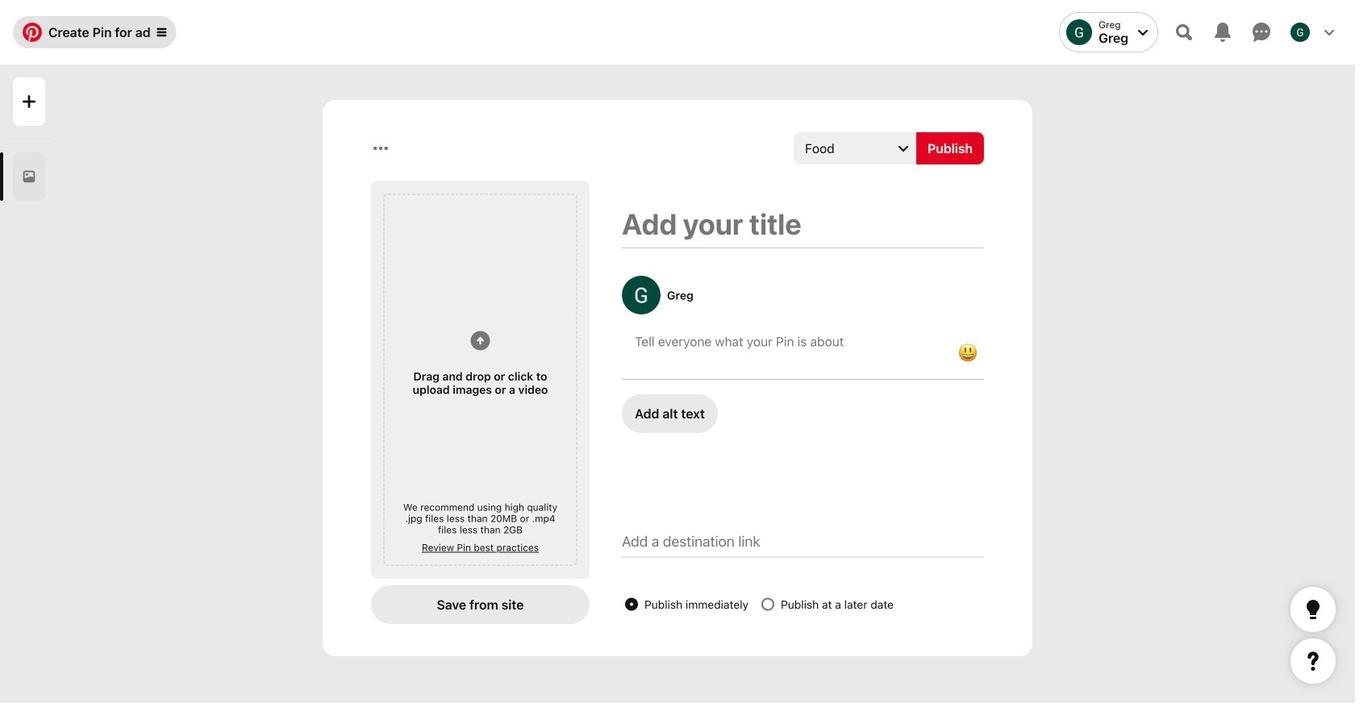 Task type: vqa. For each thing, say whether or not it's contained in the screenshot.
Create to the left
no



Task type: locate. For each thing, give the bounding box(es) containing it.
dynamic badge dropdown menu button image
[[157, 27, 167, 37]]

choose a board image
[[899, 144, 908, 153]]

pinterest image
[[23, 23, 42, 42]]

add an image or video image
[[471, 331, 490, 350]]

empty pin image
[[23, 170, 35, 183]]

0 horizontal spatial greg image
[[1066, 19, 1092, 45]]

greg image
[[1066, 19, 1092, 45], [1291, 23, 1310, 42]]

Tell everyone what your Pin is about field
[[635, 334, 939, 349]]

create new pin image
[[23, 95, 35, 108]]

1 horizontal spatial greg image
[[1291, 23, 1310, 42]]

primary navigation header navigation
[[10, 3, 1345, 61]]

account switcher arrow icon image
[[1138, 27, 1148, 37]]



Task type: describe. For each thing, give the bounding box(es) containing it.
Add a destination link text field
[[622, 533, 984, 551]]

greg avatar link image
[[622, 276, 661, 315]]

Add your title text field
[[622, 207, 984, 241]]



